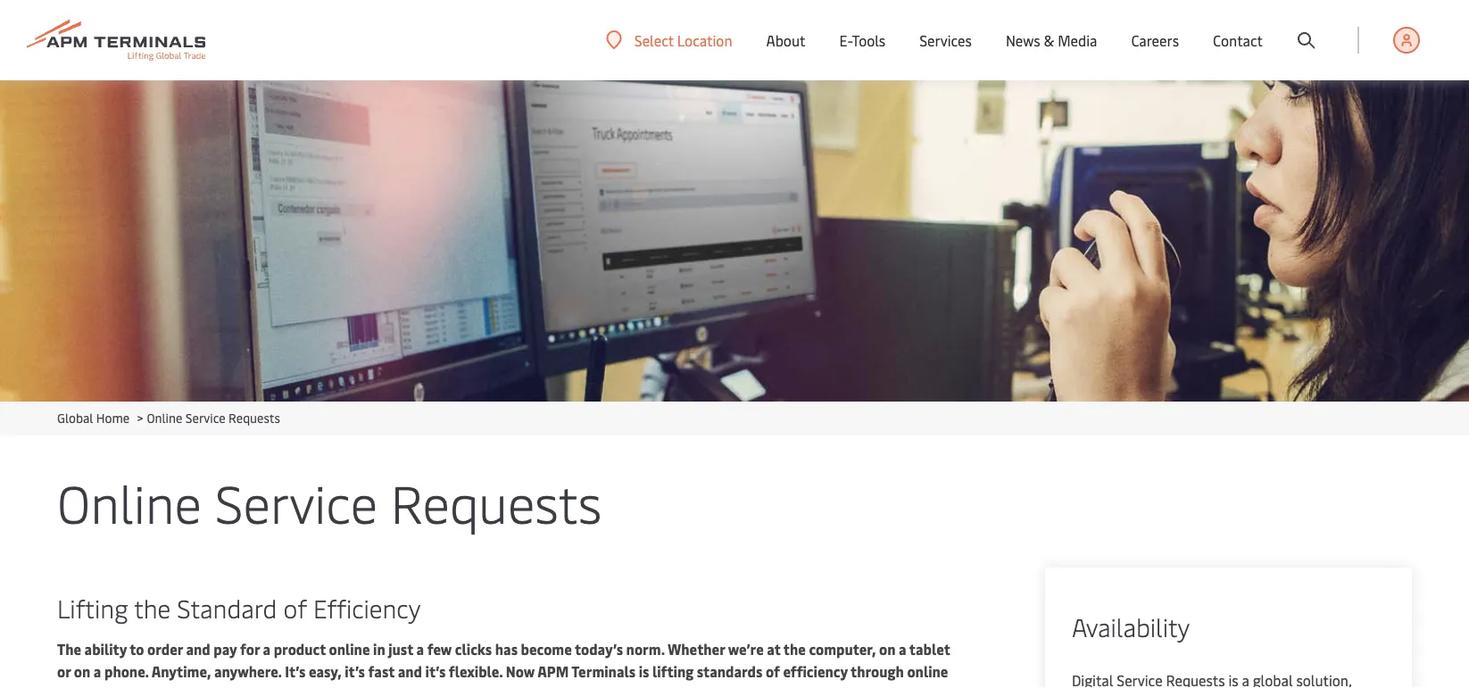 Task type: vqa. For each thing, say whether or not it's contained in the screenshot.
CONTAINER corresponding to Container sweeping
no



Task type: locate. For each thing, give the bounding box(es) containing it.
of
[[284, 591, 307, 625], [766, 662, 780, 681]]

online
[[147, 409, 182, 426], [57, 467, 202, 537]]

1 vertical spatial on
[[74, 662, 90, 681]]

it's
[[285, 662, 306, 681]]

we're
[[728, 640, 764, 659]]

>
[[137, 409, 143, 426]]

1 vertical spatial requests
[[391, 467, 602, 537]]

the right at on the bottom of the page
[[784, 640, 806, 659]]

1 vertical spatial of
[[766, 662, 780, 681]]

a left tablet
[[899, 640, 907, 659]]

1 horizontal spatial requests
[[391, 467, 602, 537]]

lifting
[[653, 662, 694, 681]]

the up order
[[134, 591, 171, 625]]

select location
[[635, 30, 733, 50]]

online service requests
[[57, 467, 602, 537]]

0 vertical spatial and
[[186, 640, 210, 659]]

0 vertical spatial of
[[284, 591, 307, 625]]

and
[[186, 640, 210, 659], [398, 662, 422, 681]]

1 it's from the left
[[345, 662, 365, 681]]

tools
[[852, 31, 886, 50]]

0 horizontal spatial it's
[[345, 662, 365, 681]]

0 vertical spatial online
[[329, 640, 370, 659]]

is
[[639, 662, 650, 681]]

on up through
[[880, 640, 896, 659]]

at
[[767, 640, 781, 659]]

it's down few
[[426, 662, 446, 681]]

1 horizontal spatial the
[[784, 640, 806, 659]]

0 vertical spatial online
[[147, 409, 182, 426]]

0 horizontal spatial and
[[186, 640, 210, 659]]

0 vertical spatial the
[[134, 591, 171, 625]]

news & media button
[[1006, 0, 1098, 80]]

e-tools button
[[840, 0, 886, 80]]

220816 apm terminals digital solutions image
[[0, 80, 1470, 402]]

on up service
[[74, 662, 90, 681]]

it's left fast
[[345, 662, 365, 681]]

a
[[263, 640, 271, 659], [417, 640, 424, 659], [899, 640, 907, 659], [94, 662, 101, 681]]

a left few
[[417, 640, 424, 659]]

computer,
[[809, 640, 876, 659]]

product
[[274, 640, 326, 659]]

anytime,
[[151, 662, 211, 681]]

online down tablet
[[908, 662, 949, 681]]

fast
[[368, 662, 395, 681]]

home
[[96, 409, 130, 426]]

anywhere.
[[214, 662, 282, 681]]

it's
[[345, 662, 365, 681], [426, 662, 446, 681]]

tablet
[[910, 640, 951, 659]]

1 vertical spatial service
[[215, 467, 378, 537]]

news & media
[[1006, 31, 1098, 50]]

of inside 'the ability to order and pay for a product online in just a few clicks has become today's norm. whether we're at the computer, on a tablet or on a phone. anytime, anywhere. it's easy, it's fast and it's flexible. now apm terminals is lifting standards of efficiency through online service requests.'
[[766, 662, 780, 681]]

pay
[[214, 640, 237, 659]]

service
[[186, 409, 226, 426], [215, 467, 378, 537]]

global home link
[[57, 409, 130, 426]]

of down at on the bottom of the page
[[766, 662, 780, 681]]

0 horizontal spatial requests
[[229, 409, 280, 426]]

1 horizontal spatial on
[[880, 640, 896, 659]]

the
[[57, 640, 81, 659]]

about button
[[767, 0, 806, 80]]

just
[[389, 640, 414, 659]]

0 horizontal spatial of
[[284, 591, 307, 625]]

online right >
[[147, 409, 182, 426]]

0 vertical spatial requests
[[229, 409, 280, 426]]

of up product
[[284, 591, 307, 625]]

the inside 'the ability to order and pay for a product online in just a few clicks has become today's norm. whether we're at the computer, on a tablet or on a phone. anytime, anywhere. it's easy, it's fast and it's flexible. now apm terminals is lifting standards of efficiency through online service requests.'
[[784, 640, 806, 659]]

1 horizontal spatial online
[[908, 662, 949, 681]]

1 vertical spatial the
[[784, 640, 806, 659]]

and left pay
[[186, 640, 210, 659]]

services button
[[920, 0, 972, 80]]

1 vertical spatial online
[[908, 662, 949, 681]]

and down just
[[398, 662, 422, 681]]

1 horizontal spatial and
[[398, 662, 422, 681]]

in
[[373, 640, 385, 659]]

online left in at the bottom
[[329, 640, 370, 659]]

requests.
[[107, 685, 168, 689]]

1 horizontal spatial it's
[[426, 662, 446, 681]]

on
[[880, 640, 896, 659], [74, 662, 90, 681]]

through
[[851, 662, 905, 681]]

location
[[678, 30, 733, 50]]

a up service
[[94, 662, 101, 681]]

1 horizontal spatial of
[[766, 662, 780, 681]]

online down >
[[57, 467, 202, 537]]

1 vertical spatial and
[[398, 662, 422, 681]]

contact
[[1214, 31, 1264, 50]]

requests
[[229, 409, 280, 426], [391, 467, 602, 537]]

online
[[329, 640, 370, 659], [908, 662, 949, 681]]

the
[[134, 591, 171, 625], [784, 640, 806, 659]]

0 vertical spatial service
[[186, 409, 226, 426]]



Task type: describe. For each thing, give the bounding box(es) containing it.
2 it's from the left
[[426, 662, 446, 681]]

standards
[[697, 662, 763, 681]]

careers button
[[1132, 0, 1180, 80]]

careers
[[1132, 31, 1180, 50]]

services
[[920, 31, 972, 50]]

news
[[1006, 31, 1041, 50]]

whether
[[668, 640, 725, 659]]

a right the for
[[263, 640, 271, 659]]

standard
[[177, 591, 277, 625]]

terminals
[[572, 662, 636, 681]]

has
[[495, 640, 518, 659]]

order
[[147, 640, 183, 659]]

service
[[57, 685, 103, 689]]

e-tools
[[840, 31, 886, 50]]

or
[[57, 662, 71, 681]]

global
[[57, 409, 93, 426]]

lifting
[[57, 591, 128, 625]]

to
[[130, 640, 144, 659]]

become
[[521, 640, 572, 659]]

lifting the standard of efficiency
[[57, 591, 421, 625]]

e-
[[840, 31, 852, 50]]

select
[[635, 30, 674, 50]]

&
[[1044, 31, 1055, 50]]

ability
[[84, 640, 127, 659]]

for
[[240, 640, 260, 659]]

contact button
[[1214, 0, 1264, 80]]

select location button
[[606, 30, 733, 50]]

efficiency
[[784, 662, 848, 681]]

0 horizontal spatial the
[[134, 591, 171, 625]]

clicks
[[455, 640, 492, 659]]

flexible.
[[449, 662, 503, 681]]

media
[[1058, 31, 1098, 50]]

0 horizontal spatial on
[[74, 662, 90, 681]]

about
[[767, 31, 806, 50]]

0 vertical spatial on
[[880, 640, 896, 659]]

efficiency
[[314, 591, 421, 625]]

availability
[[1072, 610, 1191, 643]]

the ability to order and pay for a product online in just a few clicks has become today's norm. whether we're at the computer, on a tablet or on a phone. anytime, anywhere. it's easy, it's fast and it's flexible. now apm terminals is lifting standards of efficiency through online service requests.
[[57, 640, 951, 689]]

global home > online service requests
[[57, 409, 280, 426]]

1 vertical spatial online
[[57, 467, 202, 537]]

apm
[[538, 662, 569, 681]]

easy,
[[309, 662, 342, 681]]

now
[[506, 662, 535, 681]]

norm.
[[627, 640, 665, 659]]

0 horizontal spatial online
[[329, 640, 370, 659]]

phone.
[[104, 662, 149, 681]]

today's
[[575, 640, 623, 659]]

few
[[428, 640, 452, 659]]



